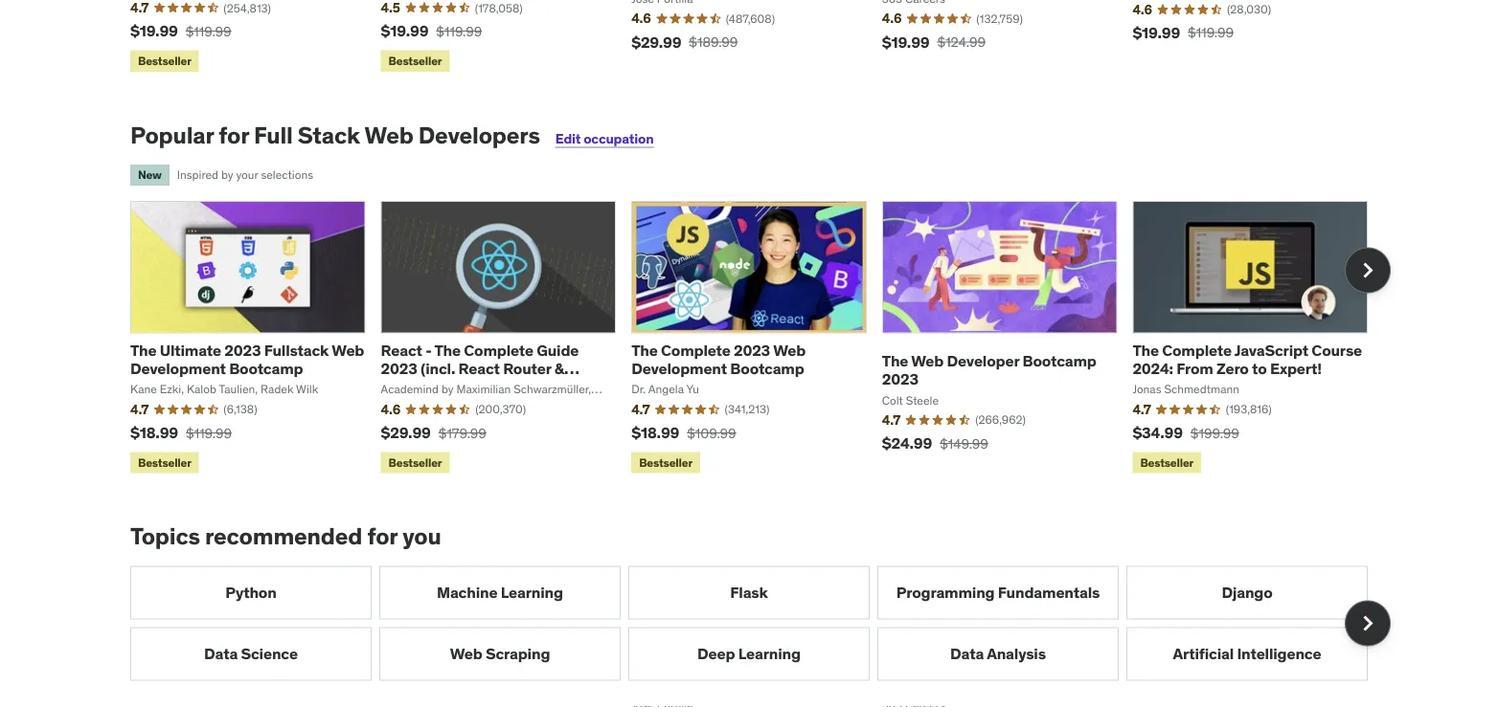 Task type: describe. For each thing, give the bounding box(es) containing it.
web inside web scraping link
[[450, 645, 482, 664]]

bootcamp inside the web developer bootcamp 2023
[[1023, 351, 1097, 371]]

next image for flask
[[1353, 609, 1383, 639]]

machine
[[437, 583, 498, 603]]

data analysis link
[[878, 628, 1119, 682]]

from
[[1177, 359, 1214, 378]]

programming fundamentals
[[897, 583, 1100, 603]]

web inside the complete 2023 web development bootcamp
[[773, 340, 806, 360]]

fullstack
[[264, 340, 329, 360]]

&
[[554, 359, 564, 378]]

ultimate
[[160, 340, 221, 360]]

artificial
[[1173, 645, 1234, 664]]

inspired by your selections
[[177, 168, 313, 183]]

the for the ultimate 2023 fullstack web development bootcamp
[[130, 340, 157, 360]]

the complete 2023 web development bootcamp link
[[632, 340, 806, 378]]

artificial intelligence
[[1173, 645, 1322, 664]]

1 horizontal spatial react
[[459, 359, 500, 378]]

python link
[[130, 567, 372, 620]]

web scraping
[[450, 645, 550, 664]]

0 horizontal spatial for
[[219, 121, 249, 149]]

python
[[225, 583, 277, 603]]

occupation
[[584, 130, 654, 147]]

2023 inside the web developer bootcamp 2023
[[882, 370, 919, 389]]

to
[[1252, 359, 1267, 378]]

(incl.
[[421, 359, 455, 378]]

expert!
[[1270, 359, 1322, 378]]

the inside react - the complete guide 2023 (incl. react router & redux)
[[434, 340, 461, 360]]

deep learning
[[698, 645, 801, 664]]

course
[[1312, 340, 1362, 360]]

web scraping link
[[379, 628, 621, 682]]

the web developer bootcamp 2023
[[882, 351, 1097, 389]]

carousel element containing python
[[130, 567, 1391, 682]]

web inside the web developer bootcamp 2023
[[911, 351, 944, 371]]

development inside the complete 2023 web development bootcamp
[[632, 359, 727, 378]]

zero
[[1217, 359, 1249, 378]]

redux)
[[381, 377, 431, 397]]

data science link
[[130, 628, 372, 682]]

your
[[236, 168, 258, 183]]

next image for the complete javascript course 2024: from zero to expert!
[[1353, 255, 1383, 286]]

intelligence
[[1237, 645, 1322, 664]]

router
[[503, 359, 551, 378]]

the complete javascript course 2024: from zero to expert!
[[1133, 340, 1362, 378]]

flask link
[[628, 567, 870, 620]]

science
[[241, 645, 298, 664]]

2023 inside the complete 2023 web development bootcamp
[[734, 340, 770, 360]]

machine learning link
[[379, 567, 621, 620]]

complete for 2024:
[[1162, 340, 1232, 360]]

the complete 2023 web development bootcamp
[[632, 340, 806, 378]]

programming
[[897, 583, 995, 603]]

you
[[403, 523, 441, 552]]

carousel element containing the ultimate 2023 fullstack web development bootcamp
[[130, 201, 1391, 478]]

machine learning
[[437, 583, 563, 603]]

popular for full stack web developers
[[130, 121, 540, 149]]

bootcamp inside the ultimate 2023 fullstack web development bootcamp
[[229, 359, 303, 378]]

by
[[221, 168, 233, 183]]

deep learning link
[[628, 628, 870, 682]]



Task type: vqa. For each thing, say whether or not it's contained in the screenshot.
Web within The Web Developer Bootcamp 2023
yes



Task type: locate. For each thing, give the bounding box(es) containing it.
edit occupation
[[555, 130, 654, 147]]

stack
[[298, 121, 360, 149]]

guide
[[537, 340, 579, 360]]

the ultimate 2023 fullstack web development bootcamp link
[[130, 340, 364, 378]]

scraping
[[486, 645, 550, 664]]

2 horizontal spatial bootcamp
[[1023, 351, 1097, 371]]

carousel element
[[130, 201, 1391, 478], [130, 567, 1391, 682]]

flask
[[730, 583, 768, 603]]

django link
[[1127, 567, 1368, 620]]

data for data analysis
[[950, 645, 984, 664]]

bootcamp
[[1023, 351, 1097, 371], [229, 359, 303, 378], [730, 359, 804, 378]]

next image
[[1353, 255, 1383, 286], [1353, 609, 1383, 639]]

the left ultimate
[[130, 340, 157, 360]]

complete inside the complete 2023 web development bootcamp
[[661, 340, 731, 360]]

programming fundamentals link
[[878, 567, 1119, 620]]

the right guide
[[632, 340, 658, 360]]

the complete javascript course 2024: from zero to expert! link
[[1133, 340, 1362, 378]]

new
[[138, 167, 162, 182]]

web
[[365, 121, 414, 149], [332, 340, 364, 360], [773, 340, 806, 360], [911, 351, 944, 371], [450, 645, 482, 664]]

django
[[1222, 583, 1273, 603]]

react
[[381, 340, 422, 360], [459, 359, 500, 378]]

deep
[[698, 645, 735, 664]]

2 complete from the left
[[661, 340, 731, 360]]

1 vertical spatial learning
[[738, 645, 801, 664]]

1 horizontal spatial bootcamp
[[730, 359, 804, 378]]

developer
[[947, 351, 1019, 371]]

1 data from the left
[[204, 645, 238, 664]]

react right (incl. on the left of page
[[459, 359, 500, 378]]

the for the web developer bootcamp 2023
[[882, 351, 908, 371]]

the inside the complete javascript course 2024: from zero to expert!
[[1133, 340, 1159, 360]]

developers
[[418, 121, 540, 149]]

the web developer bootcamp 2023 link
[[882, 351, 1097, 389]]

2023 inside react - the complete guide 2023 (incl. react router & redux)
[[381, 359, 417, 378]]

-
[[426, 340, 432, 360]]

full
[[254, 121, 293, 149]]

1 vertical spatial carousel element
[[130, 567, 1391, 682]]

0 vertical spatial carousel element
[[130, 201, 1391, 478]]

learning for deep learning
[[738, 645, 801, 664]]

javascript
[[1235, 340, 1309, 360]]

the for the complete 2023 web development bootcamp
[[632, 340, 658, 360]]

complete inside react - the complete guide 2023 (incl. react router & redux)
[[464, 340, 534, 360]]

analysis
[[987, 645, 1046, 664]]

fundamentals
[[998, 583, 1100, 603]]

0 horizontal spatial learning
[[501, 583, 563, 603]]

0 vertical spatial next image
[[1353, 255, 1383, 286]]

the left developer
[[882, 351, 908, 371]]

complete for development
[[661, 340, 731, 360]]

1 horizontal spatial complete
[[661, 340, 731, 360]]

topics recommended for you
[[130, 523, 441, 552]]

recommended
[[205, 523, 362, 552]]

2023
[[224, 340, 261, 360], [734, 340, 770, 360], [381, 359, 417, 378], [882, 370, 919, 389]]

2 next image from the top
[[1353, 609, 1383, 639]]

1 carousel element from the top
[[130, 201, 1391, 478]]

1 horizontal spatial for
[[367, 523, 398, 552]]

2024:
[[1133, 359, 1174, 378]]

0 vertical spatial learning
[[501, 583, 563, 603]]

2 data from the left
[[950, 645, 984, 664]]

1 horizontal spatial data
[[950, 645, 984, 664]]

0 horizontal spatial bootcamp
[[229, 359, 303, 378]]

1 development from the left
[[130, 359, 226, 378]]

development
[[130, 359, 226, 378], [632, 359, 727, 378]]

for
[[219, 121, 249, 149], [367, 523, 398, 552]]

complete inside the complete javascript course 2024: from zero to expert!
[[1162, 340, 1232, 360]]

2 horizontal spatial complete
[[1162, 340, 1232, 360]]

learning up 'scraping'
[[501, 583, 563, 603]]

0 horizontal spatial development
[[130, 359, 226, 378]]

artificial intelligence link
[[1127, 628, 1368, 682]]

1 horizontal spatial development
[[632, 359, 727, 378]]

selections
[[261, 168, 313, 183]]

1 complete from the left
[[464, 340, 534, 360]]

data for data science
[[204, 645, 238, 664]]

bootcamp inside the complete 2023 web development bootcamp
[[730, 359, 804, 378]]

edit
[[555, 130, 581, 147]]

complete
[[464, 340, 534, 360], [661, 340, 731, 360], [1162, 340, 1232, 360]]

react - the complete guide 2023 (incl. react router & redux)
[[381, 340, 579, 397]]

0 horizontal spatial complete
[[464, 340, 534, 360]]

learning for machine learning
[[501, 583, 563, 603]]

0 horizontal spatial data
[[204, 645, 238, 664]]

data analysis
[[950, 645, 1046, 664]]

edit occupation button
[[555, 130, 654, 147]]

data science
[[204, 645, 298, 664]]

1 horizontal spatial learning
[[738, 645, 801, 664]]

the inside the ultimate 2023 fullstack web development bootcamp
[[130, 340, 157, 360]]

learning right deep
[[738, 645, 801, 664]]

2 carousel element from the top
[[130, 567, 1391, 682]]

inspired
[[177, 168, 218, 183]]

data left science
[[204, 645, 238, 664]]

the
[[130, 340, 157, 360], [434, 340, 461, 360], [632, 340, 658, 360], [1133, 340, 1159, 360], [882, 351, 908, 371]]

1 vertical spatial for
[[367, 523, 398, 552]]

2 development from the left
[[632, 359, 727, 378]]

popular
[[130, 121, 214, 149]]

the inside the complete 2023 web development bootcamp
[[632, 340, 658, 360]]

the for the complete javascript course 2024: from zero to expert!
[[1133, 340, 1159, 360]]

topics
[[130, 523, 200, 552]]

data
[[204, 645, 238, 664], [950, 645, 984, 664]]

learning
[[501, 583, 563, 603], [738, 645, 801, 664]]

for left full at top left
[[219, 121, 249, 149]]

web inside the ultimate 2023 fullstack web development bootcamp
[[332, 340, 364, 360]]

the left from
[[1133, 340, 1159, 360]]

2023 inside the ultimate 2023 fullstack web development bootcamp
[[224, 340, 261, 360]]

data left the analysis
[[950, 645, 984, 664]]

development inside the ultimate 2023 fullstack web development bootcamp
[[130, 359, 226, 378]]

0 vertical spatial for
[[219, 121, 249, 149]]

the ultimate 2023 fullstack web development bootcamp
[[130, 340, 364, 378]]

react - the complete guide 2023 (incl. react router & redux) link
[[381, 340, 580, 397]]

1 next image from the top
[[1353, 255, 1383, 286]]

react left -
[[381, 340, 422, 360]]

the right -
[[434, 340, 461, 360]]

the inside the web developer bootcamp 2023
[[882, 351, 908, 371]]

3 complete from the left
[[1162, 340, 1232, 360]]

0 horizontal spatial react
[[381, 340, 422, 360]]

for left you on the bottom of page
[[367, 523, 398, 552]]

1 vertical spatial next image
[[1353, 609, 1383, 639]]



